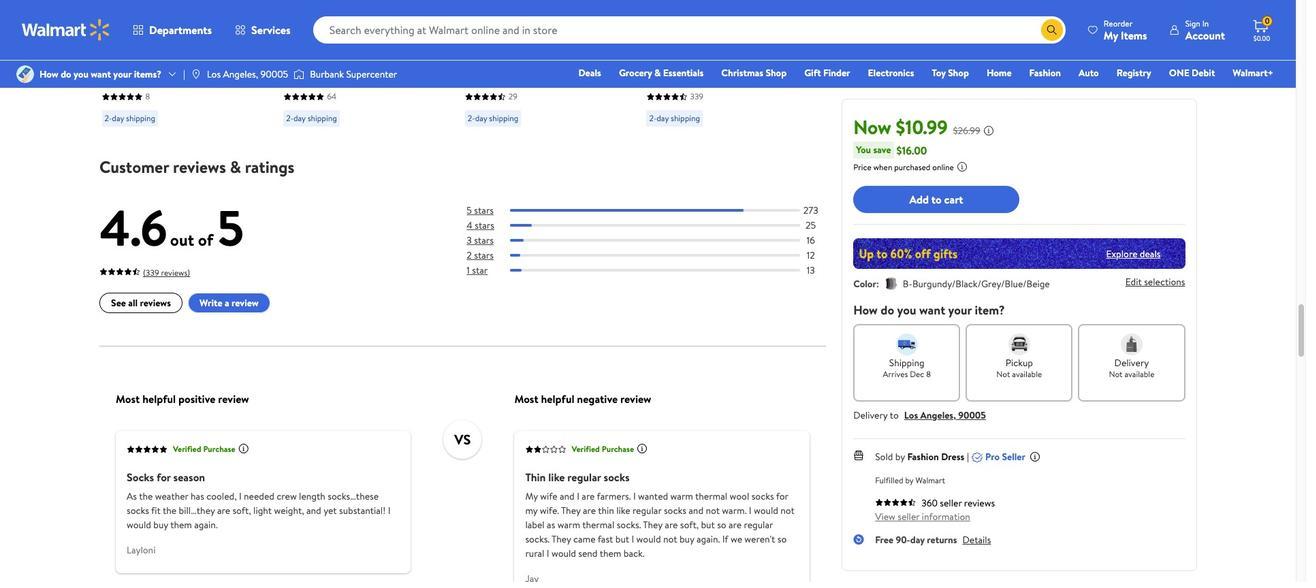Task type: describe. For each thing, give the bounding box(es) containing it.
again. inside socks for season as the weather has cooled, i needed crew length socks…these socks fit the bill…they are soft, light weight, and yet substantial! i would buy them again.
[[194, 518, 217, 532]]

delivery for to
[[853, 409, 888, 422]]

verified purchase information image for thin like regular socks
[[636, 443, 647, 454]]

rural
[[525, 547, 544, 560]]

2- for $12.99
[[286, 112, 294, 124]]

product group containing now $10.99
[[647, 0, 809, 132]]

loritta for $10.99
[[647, 40, 678, 55]]

warm.
[[722, 504, 746, 517]]

items
[[1121, 28, 1147, 43]]

most for most helpful negative review
[[514, 391, 538, 406]]

warmers
[[372, 40, 414, 55]]

intent image for shipping image
[[896, 334, 918, 356]]

you for how do you want your item?
[[897, 302, 916, 319]]

sold
[[875, 450, 893, 464]]

knitted
[[394, 70, 429, 85]]

socks right wool
[[751, 489, 774, 503]]

edit
[[1126, 275, 1142, 289]]

stars for 4 stars
[[475, 219, 494, 232]]

:
[[876, 277, 879, 291]]

now for now $10.99
[[853, 114, 891, 140]]

pairs inside now $12.99 $29.99 loritta 4 pairs leg warmers women knee high socks, long boot socks for women knitted 80s accessories winter sleeve
[[327, 40, 349, 55]]

1 horizontal spatial dress
[[941, 450, 965, 464]]

gift finder
[[804, 66, 850, 80]]

seller for 360
[[940, 496, 962, 510]]

los angeles, 90005
[[207, 67, 288, 81]]

shipping for $10.99
[[671, 112, 700, 124]]

arrives
[[883, 368, 908, 380]]

progress bar for 12
[[510, 254, 800, 257]]

now for now $14.99 $29.99 loritta women crew socks, soft cotton dress athletic socks pack for men women, size 9-11, 8 pairs
[[465, 20, 489, 37]]

women inside the now $14.99 $29.99 loritta women crew socks, soft cotton dress athletic socks pack for men women, size 9-11, 8 pairs
[[499, 40, 535, 55]]

1 horizontal spatial socks.
[[616, 518, 641, 532]]

fit
[[151, 504, 160, 517]]

i right warm. in the bottom of the page
[[749, 504, 751, 517]]

0 vertical spatial christmas
[[721, 66, 763, 80]]

you
[[856, 143, 871, 157]]

toy shop link
[[926, 65, 975, 80]]

5 stars
[[466, 204, 493, 217]]

are left "farmers."
[[581, 489, 595, 503]]

2-day shipping for hequsigns
[[105, 112, 155, 124]]

29
[[509, 91, 518, 102]]

do for how do you want your item?
[[881, 302, 894, 319]]

wife
[[540, 489, 557, 503]]

day for $12.99
[[294, 112, 306, 124]]

reviews for see all reviews
[[140, 297, 171, 310]]

for inside the now $10.99 $26.99 loritta 5 pairs warm wool socks for women, thick knit thermal crew winter warm socks
[[647, 55, 661, 70]]

vintage
[[186, 70, 223, 85]]

crew inside the now $10.99 $26.99 loritta 5 pairs warm wool socks for women, thick knit thermal crew winter warm socks
[[647, 70, 672, 85]]

1 vertical spatial $26.99
[[953, 124, 981, 138]]

273
[[803, 204, 818, 217]]

athletic
[[531, 55, 568, 70]]

2 stars
[[466, 249, 493, 262]]

gift
[[804, 66, 821, 80]]

Search search field
[[313, 16, 1066, 44]]

are down wanted
[[665, 518, 678, 532]]

women, inside the now $10.99 $26.99 loritta 5 pairs warm wool socks for women, thick knit thermal crew winter warm socks
[[663, 55, 702, 70]]

star
[[472, 264, 487, 277]]

explore deals
[[1106, 247, 1161, 261]]

0 vertical spatial fashion
[[1029, 66, 1061, 80]]

negative
[[577, 391, 618, 406]]

customer
[[99, 155, 169, 178]]

0 $0.00
[[1254, 15, 1270, 43]]

free
[[875, 533, 894, 547]]

stars for 3 stars
[[474, 234, 493, 247]]

crew inside the now $14.99 $29.99 loritta women crew socks, soft cotton dress athletic socks pack for men women, size 9-11, 8 pairs
[[538, 40, 563, 55]]

view
[[875, 510, 895, 524]]

$14.99
[[492, 20, 526, 37]]

5 inside the now $10.99 $26.99 loritta 5 pairs warm wool socks for women, thick knit thermal crew winter warm socks
[[681, 40, 687, 55]]

socks inside socks for season as the weather has cooled, i needed crew length socks…these socks fit the bill…they are soft, light weight, and yet substantial! i would buy them again.
[[126, 470, 154, 485]]

socks, inside now $12.99 $29.99 loritta 4 pairs leg warmers women knee high socks, long boot socks for women knitted 80s accessories winter sleeve
[[374, 55, 403, 70]]

burgundy/black/grey/blue/beige
[[913, 277, 1050, 291]]

fulfilled by walmart
[[875, 475, 945, 486]]

up to sixty percent off deals. shop now. image
[[853, 238, 1185, 269]]

women up 80s
[[283, 55, 319, 70]]

stars for 5 stars
[[474, 204, 493, 217]]

$11.99 hequsigns 5 pairs thick knit winter socks, stripe wool socks for women, wool vintage socks for indoor warmth, warm thick thermal soft wool socks boot socks for women indoor warming christmas gifts(broken line)
[[102, 20, 262, 145]]

0 vertical spatial los
[[207, 67, 221, 81]]

0 horizontal spatial the
[[139, 489, 152, 503]]

thick down the los angeles, 90005
[[225, 85, 249, 100]]

5 right of
[[217, 193, 244, 262]]

1 horizontal spatial 90005
[[958, 409, 986, 422]]

0 horizontal spatial 8
[[145, 91, 150, 102]]

socks up "farmers."
[[603, 470, 629, 485]]

pro
[[986, 450, 1000, 464]]

not for pickup
[[997, 368, 1010, 380]]

verified for season
[[173, 444, 201, 455]]

pro seller
[[986, 450, 1026, 464]]

are inside socks for season as the weather has cooled, i needed crew length socks…these socks fit the bill…they are soft, light weight, and yet substantial! i would buy them again.
[[217, 504, 230, 517]]

gifts(broken
[[152, 130, 211, 145]]

reviews for 360 seller reviews
[[964, 496, 995, 510]]

5 up 4 stars
[[466, 204, 472, 217]]

finder
[[823, 66, 850, 80]]

for inside now $12.99 $29.99 loritta 4 pairs leg warmers women knee high socks, long boot socks for women knitted 80s accessories winter sleeve
[[339, 70, 353, 85]]

edit selections button
[[1126, 275, 1185, 289]]

socks inside the now $14.99 $29.99 loritta women crew socks, soft cotton dress athletic socks pack for men women, size 9-11, 8 pairs
[[571, 55, 598, 70]]

dec
[[910, 368, 924, 380]]

purchased
[[894, 161, 931, 173]]

search icon image
[[1047, 25, 1058, 35]]

0 horizontal spatial |
[[183, 67, 185, 81]]

shop for christmas shop
[[766, 66, 787, 80]]

delivery for not
[[1115, 356, 1149, 370]]

9-
[[567, 70, 577, 85]]

by for fulfilled
[[905, 475, 914, 486]]

knit inside the now $10.99 $26.99 loritta 5 pairs warm wool socks for women, thick knit thermal crew winter warm socks
[[731, 55, 750, 70]]

add to cart button
[[853, 186, 1019, 213]]

$12.99
[[311, 20, 344, 37]]

2 horizontal spatial not
[[780, 504, 794, 517]]

review right a
[[231, 297, 258, 310]]

selections
[[1144, 275, 1185, 289]]

progress bar for 13
[[510, 269, 800, 272]]

i up back.
[[631, 532, 634, 546]]

1 vertical spatial regular
[[632, 504, 661, 517]]

$11.99
[[102, 20, 132, 37]]

would left send
[[551, 547, 576, 560]]

purchase for socks for season
[[203, 444, 235, 455]]

to for add
[[932, 192, 942, 207]]

cart
[[944, 192, 963, 207]]

my
[[525, 504, 537, 517]]

0 horizontal spatial but
[[615, 532, 629, 546]]

price when purchased online
[[853, 161, 954, 173]]

wool
[[729, 489, 749, 503]]

services button
[[223, 14, 302, 46]]

i right rural
[[546, 547, 549, 560]]

seller for view
[[898, 510, 920, 524]]

0 vertical spatial like
[[548, 470, 565, 485]]

and inside socks for season as the weather has cooled, i needed crew length socks…these socks fit the bill…they are soft, light weight, and yet substantial! i would buy them again.
[[306, 504, 321, 517]]

product group containing now $14.99
[[465, 0, 628, 132]]

0 vertical spatial regular
[[567, 470, 601, 485]]

buy inside socks for season as the weather has cooled, i needed crew length socks…these socks fit the bill…they are soft, light weight, and yet substantial! i would buy them again.
[[153, 518, 168, 532]]

1 vertical spatial socks.
[[525, 532, 549, 546]]

$26.99 inside the now $10.99 $26.99 loritta 5 pairs warm wool socks for women, thick knit thermal crew winter warm socks
[[713, 21, 740, 35]]

product group containing $11.99
[[102, 0, 264, 145]]

women, inside the now $14.99 $29.99 loritta women crew socks, soft cotton dress athletic socks pack for men women, size 9-11, 8 pairs
[[505, 70, 544, 85]]

0 vertical spatial so
[[717, 518, 726, 532]]

2 horizontal spatial and
[[688, 504, 703, 517]]

write a review
[[199, 297, 258, 310]]

thick inside the now $10.99 $26.99 loritta 5 pairs warm wool socks for women, thick knit thermal crew winter warm socks
[[704, 55, 729, 70]]

warm up the christmas shop
[[714, 40, 742, 55]]

for inside socks for season as the weather has cooled, i needed crew length socks…these socks fit the bill…they are soft, light weight, and yet substantial! i would buy them again.
[[156, 470, 170, 485]]

progress bar for 25
[[510, 224, 800, 227]]

positive
[[178, 391, 215, 406]]

1 horizontal spatial not
[[706, 504, 720, 517]]

intent image for pickup image
[[1009, 334, 1030, 356]]

weather
[[155, 489, 188, 503]]

socks, inside the now $14.99 $29.99 loritta women crew socks, soft cotton dress athletic socks pack for men women, size 9-11, 8 pairs
[[565, 40, 595, 55]]

1 horizontal spatial 4
[[466, 219, 472, 232]]

1 vertical spatial warm
[[557, 518, 580, 532]]

learn more about strikethrough prices image
[[983, 125, 994, 136]]

warm right essentials
[[709, 70, 736, 85]]

pairs inside $11.99 hequsigns 5 pairs thick knit winter socks, stripe wool socks for women, wool vintage socks for indoor warmth, warm thick thermal soft wool socks boot socks for women indoor warming christmas gifts(broken line)
[[175, 40, 197, 55]]

boot inside $11.99 hequsigns 5 pairs thick knit winter socks, stripe wool socks for women, wool vintage socks for indoor warmth, warm thick thermal soft wool socks boot socks for women indoor warming christmas gifts(broken line)
[[222, 100, 245, 115]]

shop for toy shop
[[948, 66, 969, 80]]

8 inside the now $14.99 $29.99 loritta women crew socks, soft cotton dress athletic socks pack for men women, size 9-11, 8 pairs
[[590, 70, 596, 85]]

purchase for thin like regular socks
[[602, 444, 634, 455]]

1 vertical spatial |
[[967, 450, 969, 464]]

4.6
[[99, 193, 167, 262]]

season
[[173, 470, 205, 485]]

0 horizontal spatial thermal
[[582, 518, 614, 532]]

wool left vintage
[[160, 70, 184, 85]]

clear search field text image
[[1025, 24, 1036, 35]]

339
[[690, 91, 704, 102]]

64
[[327, 91, 337, 102]]

cotton
[[465, 55, 499, 70]]

items?
[[134, 67, 161, 81]]

0 horizontal spatial not
[[663, 532, 677, 546]]

most for most helpful positive review
[[115, 391, 139, 406]]

1 horizontal spatial indoor
[[187, 115, 217, 130]]

them inside socks for season as the weather has cooled, i needed crew length socks…these socks fit the bill…they are soft, light weight, and yet substantial! i would buy them again.
[[170, 518, 192, 532]]

substantial!
[[339, 504, 385, 517]]

12
[[806, 249, 815, 262]]

wife.
[[540, 504, 559, 517]]

& inside 'grocery & essentials' 'link'
[[654, 66, 661, 80]]

departments button
[[121, 14, 223, 46]]

2- for $14.99
[[468, 112, 475, 124]]

thick up vintage
[[200, 40, 224, 55]]

1 vertical spatial the
[[162, 504, 176, 517]]

color
[[853, 277, 876, 291]]

now $12.99 $29.99 loritta 4 pairs leg warmers women knee high socks, long boot socks for women knitted 80s accessories winter sleeve
[[283, 20, 429, 100]]

wool right 'stripe' on the top of page
[[199, 55, 223, 70]]

1 vertical spatial los
[[904, 409, 918, 422]]

8 inside shipping arrives dec 8
[[926, 368, 931, 380]]

stripe
[[169, 55, 197, 70]]

your for items?
[[113, 67, 132, 81]]

day for hequsigns
[[112, 112, 124, 124]]

2 vertical spatial they
[[551, 532, 571, 546]]

label
[[525, 518, 544, 532]]

25
[[805, 219, 816, 232]]

weren't
[[744, 532, 775, 546]]

0 horizontal spatial 90005
[[260, 67, 288, 81]]

2-day shipping for $10.99
[[649, 112, 700, 124]]

i right wife
[[577, 489, 579, 503]]

verified purchase for season
[[173, 444, 235, 455]]

bill…they
[[178, 504, 215, 517]]

1 horizontal spatial warm
[[670, 489, 693, 503]]

socks down wanted
[[664, 504, 686, 517]]

christmas inside $11.99 hequsigns 5 pairs thick knit winter socks, stripe wool socks for women, wool vintage socks for indoor warmth, warm thick thermal soft wool socks boot socks for women indoor warming christmas gifts(broken line)
[[102, 130, 149, 145]]

grocery & essentials
[[619, 66, 704, 80]]

0 vertical spatial they
[[561, 504, 580, 517]]

1 vertical spatial so
[[777, 532, 786, 546]]

would up weren't
[[754, 504, 778, 517]]

details button
[[963, 533, 991, 547]]

2-day shipping for $14.99
[[468, 112, 519, 124]]

pairs inside the now $14.99 $29.99 loritta women crew socks, soft cotton dress athletic socks pack for men women, size 9-11, 8 pairs
[[598, 70, 621, 85]]

delivery to los angeles, 90005
[[853, 409, 986, 422]]

my inside reorder my items
[[1104, 28, 1118, 43]]

review for most helpful positive review
[[218, 391, 249, 406]]

has
[[190, 489, 204, 503]]

0 horizontal spatial angeles,
[[223, 67, 258, 81]]

crew
[[276, 489, 296, 503]]

1 horizontal spatial reviews
[[173, 155, 226, 178]]

price
[[853, 161, 872, 173]]

my inside thin like regular socks my wife and i are farmers. i wanted warm thermal wool socks for my wife. they are thin like regular socks and not warm. i would not label as warm thermal socks. they are soft, but so are regular socks. they came fast but i would not buy again. if we weren't so rural i would send them back.
[[525, 489, 538, 503]]

fashion link
[[1023, 65, 1067, 80]]

available for pickup
[[1012, 368, 1042, 380]]

i right substantial!
[[388, 504, 390, 517]]

view seller information
[[875, 510, 970, 524]]

1 horizontal spatial angeles,
[[920, 409, 956, 422]]

boot inside now $12.99 $29.99 loritta 4 pairs leg warmers women knee high socks, long boot socks for women knitted 80s accessories winter sleeve
[[283, 70, 306, 85]]

services
[[251, 22, 291, 37]]

4 stars
[[466, 219, 494, 232]]



Task type: locate. For each thing, give the bounding box(es) containing it.
1 vertical spatial soft
[[143, 100, 163, 115]]

4 inside now $12.99 $29.99 loritta 4 pairs leg warmers women knee high socks, long boot socks for women knitted 80s accessories winter sleeve
[[317, 40, 324, 55]]

came
[[573, 532, 595, 546]]

4 down $12.99
[[317, 40, 324, 55]]

2 horizontal spatial socks,
[[565, 40, 595, 55]]

not down intent image for delivery
[[1109, 368, 1123, 380]]

regular down wanted
[[632, 504, 661, 517]]

2 2- from the left
[[286, 112, 294, 124]]

2 shipping from the left
[[308, 112, 337, 124]]

4 shipping from the left
[[671, 112, 700, 124]]

not right warm. in the bottom of the page
[[780, 504, 794, 517]]

loritta for $14.99
[[465, 40, 496, 55]]

1 horizontal spatial knit
[[731, 55, 750, 70]]

farmers.
[[597, 489, 631, 503]]

gift finder link
[[798, 65, 856, 80]]

$29.99
[[349, 21, 376, 35], [532, 21, 559, 35]]

reorder my items
[[1104, 17, 1147, 43]]

want down "hequsigns"
[[91, 67, 111, 81]]

now up you
[[853, 114, 891, 140]]

pro seller info image
[[1030, 451, 1041, 462]]

most helpful positive review
[[115, 391, 249, 406]]

1 vertical spatial like
[[616, 504, 630, 517]]

(339 reviews) link
[[99, 264, 190, 279]]

pairs inside the now $10.99 $26.99 loritta 5 pairs warm wool socks for women, thick knit thermal crew winter warm socks
[[689, 40, 712, 55]]

review right the positive
[[218, 391, 249, 406]]

soft inside the now $14.99 $29.99 loritta women crew socks, soft cotton dress athletic socks pack for men women, size 9-11, 8 pairs
[[598, 40, 618, 55]]

0 vertical spatial 8
[[590, 70, 596, 85]]

1 loritta from the left
[[283, 40, 315, 55]]

socks for season as the weather has cooled, i needed crew length socks…these socks fit the bill…they are soft, light weight, and yet substantial! i would buy them again.
[[126, 470, 390, 532]]

delivery
[[1115, 356, 1149, 370], [853, 409, 888, 422]]

to for delivery
[[890, 409, 899, 422]]

 image for los
[[191, 69, 201, 80]]

the right as
[[139, 489, 152, 503]]

4.5389 stars out of 5, based on 360 seller reviews element
[[875, 499, 916, 507]]

0 horizontal spatial christmas
[[102, 130, 149, 145]]

0 horizontal spatial crew
[[538, 40, 563, 55]]

for inside thin like regular socks my wife and i are farmers. i wanted warm thermal wool socks for my wife. they are thin like regular socks and not warm. i would not label as warm thermal socks. they are soft, but so are regular socks. they came fast but i would not buy again. if we weren't so rural i would send them back.
[[776, 489, 788, 503]]

loritta up men
[[465, 40, 496, 55]]

stars for 2 stars
[[474, 249, 493, 262]]

soft up deals link
[[598, 40, 618, 55]]

shipping for $14.99
[[489, 112, 519, 124]]

socks, left 'stripe' on the top of page
[[136, 55, 166, 70]]

not inside delivery not available
[[1109, 368, 1123, 380]]

soft, inside thin like regular socks my wife and i are farmers. i wanted warm thermal wool socks for my wife. they are thin like regular socks and not warm. i would not label as warm thermal socks. they are soft, but so are regular socks. they came fast but i would not buy again. if we weren't so rural i would send them back.
[[680, 518, 699, 532]]

registry link
[[1111, 65, 1158, 80]]

wool up the christmas shop
[[745, 40, 769, 55]]

deals
[[1140, 247, 1161, 261]]

1 vertical spatial fashion
[[907, 450, 939, 464]]

0 horizontal spatial most
[[115, 391, 139, 406]]

loritta inside the now $14.99 $29.99 loritta women crew socks, soft cotton dress athletic socks pack for men women, size 9-11, 8 pairs
[[465, 40, 496, 55]]

again.
[[194, 518, 217, 532], [696, 532, 720, 546]]

1 horizontal spatial verified
[[571, 444, 600, 455]]

day for $14.99
[[475, 112, 487, 124]]

1 horizontal spatial 8
[[590, 70, 596, 85]]

not inside pickup not available
[[997, 368, 1010, 380]]

leg
[[352, 40, 369, 55]]

soft, inside socks for season as the weather has cooled, i needed crew length socks…these socks fit the bill…they are soft, light weight, and yet substantial! i would buy them again.
[[232, 504, 251, 517]]

grocery
[[619, 66, 652, 80]]

sold by fashion dress
[[875, 450, 965, 464]]

1 horizontal spatial not
[[1109, 368, 1123, 380]]

1 purchase from the left
[[203, 444, 235, 455]]

$10.99
[[674, 20, 707, 37], [896, 114, 948, 140]]

0 horizontal spatial fashion
[[907, 450, 939, 464]]

socks inside now $12.99 $29.99 loritta 4 pairs leg warmers women knee high socks, long boot socks for women knitted 80s accessories winter sleeve
[[309, 70, 336, 85]]

los
[[207, 67, 221, 81], [904, 409, 918, 422]]

seller
[[940, 496, 962, 510], [898, 510, 920, 524]]

i right cooled,
[[239, 489, 241, 503]]

2 not from the left
[[1109, 368, 1123, 380]]

progress bar for 16
[[510, 239, 800, 242]]

5 down "departments"
[[166, 40, 172, 55]]

$0.00
[[1254, 33, 1270, 43]]

socks inside socks for season as the weather has cooled, i needed crew length socks…these socks fit the bill…they are soft, light weight, and yet substantial! i would buy them again.
[[126, 504, 149, 517]]

0 horizontal spatial $29.99
[[349, 21, 376, 35]]

your for item?
[[948, 302, 972, 319]]

dress right cotton
[[502, 55, 528, 70]]

accessories
[[303, 85, 359, 100]]

by for sold
[[895, 450, 905, 464]]

purchase up the "season"
[[203, 444, 235, 455]]

thermal
[[695, 489, 727, 503], [582, 518, 614, 532]]

1 horizontal spatial again.
[[696, 532, 720, 546]]

indoor
[[118, 85, 149, 100], [187, 115, 217, 130]]

$26.99 left learn more about strikethrough prices image on the right of the page
[[953, 124, 981, 138]]

delivery not available
[[1109, 356, 1155, 380]]

2 loritta from the left
[[465, 40, 496, 55]]

0 horizontal spatial like
[[548, 470, 565, 485]]

men
[[482, 70, 503, 85]]

verified purchase information image
[[238, 443, 249, 454], [636, 443, 647, 454]]

how
[[40, 67, 58, 81], [853, 302, 878, 319]]

electronics link
[[862, 65, 920, 80]]

$10.99 inside the now $10.99 $26.99 loritta 5 pairs warm wool socks for women, thick knit thermal crew winter warm socks
[[674, 20, 707, 37]]

verified down most helpful negative review
[[571, 444, 600, 455]]

seller
[[1002, 450, 1026, 464]]

1 horizontal spatial shop
[[948, 66, 969, 80]]

soft,
[[232, 504, 251, 517], [680, 518, 699, 532]]

most
[[115, 391, 139, 406], [514, 391, 538, 406]]

Walmart Site-Wide search field
[[313, 16, 1066, 44]]

1 shop from the left
[[766, 66, 787, 80]]

hequsigns
[[102, 40, 164, 55]]

1
[[466, 264, 470, 277]]

women down $14.99
[[499, 40, 535, 55]]

now for now $10.99 $26.99 loritta 5 pairs warm wool socks for women, thick knit thermal crew winter warm socks
[[647, 20, 671, 37]]

soft inside $11.99 hequsigns 5 pairs thick knit winter socks, stripe wool socks for women, wool vintage socks for indoor warmth, warm thick thermal soft wool socks boot socks for women indoor warming christmas gifts(broken line)
[[143, 100, 163, 115]]

my up my
[[525, 489, 538, 503]]

available for delivery
[[1125, 368, 1155, 380]]

| left pro
[[967, 450, 969, 464]]

again. left if at the right of page
[[696, 532, 720, 546]]

winter inside $11.99 hequsigns 5 pairs thick knit winter socks, stripe wool socks for women, wool vintage socks for indoor warmth, warm thick thermal soft wool socks boot socks for women indoor warming christmas gifts(broken line)
[[102, 55, 134, 70]]

christmas shop
[[721, 66, 787, 80]]

helpful for negative
[[541, 391, 574, 406]]

1 vertical spatial soft,
[[680, 518, 699, 532]]

3 2-day shipping from the left
[[468, 112, 519, 124]]

are left thin
[[583, 504, 596, 517]]

0 vertical spatial crew
[[538, 40, 563, 55]]

3 progress bar from the top
[[510, 239, 800, 242]]

5 progress bar from the top
[[510, 269, 800, 272]]

1 verified from the left
[[173, 444, 201, 455]]

account
[[1186, 28, 1225, 43]]

progress bar
[[510, 209, 800, 212], [510, 224, 800, 227], [510, 239, 800, 242], [510, 254, 800, 257], [510, 269, 800, 272]]

by right fulfilled
[[905, 475, 914, 486]]

0 horizontal spatial $26.99
[[713, 21, 740, 35]]

not left warm. in the bottom of the page
[[706, 504, 720, 517]]

thin like regular socks my wife and i are farmers. i wanted warm thermal wool socks for my wife. they are thin like regular socks and not warm. i would not label as warm thermal socks. they are soft, but so are regular socks. they came fast but i would not buy again. if we weren't so rural i would send them back.
[[525, 470, 794, 560]]

wool up gifts(broken
[[165, 100, 189, 115]]

1 horizontal spatial the
[[162, 504, 176, 517]]

2 horizontal spatial regular
[[744, 518, 773, 532]]

want for items?
[[91, 67, 111, 81]]

women inside $11.99 hequsigns 5 pairs thick knit winter socks, stripe wool socks for women, wool vintage socks for indoor warmth, warm thick thermal soft wool socks boot socks for women indoor warming christmas gifts(broken line)
[[148, 115, 184, 130]]

0 vertical spatial your
[[113, 67, 132, 81]]

los angeles, 90005 button
[[904, 409, 986, 422]]

4 2-day shipping from the left
[[649, 112, 700, 124]]

90005 up pro
[[958, 409, 986, 422]]

0 horizontal spatial seller
[[898, 510, 920, 524]]

winter down the supercenter
[[361, 85, 393, 100]]

see all reviews
[[111, 297, 171, 310]]

to
[[932, 192, 942, 207], [890, 409, 899, 422]]

day down how do you want your items?
[[112, 112, 124, 124]]

$29.99 for now $14.99
[[532, 21, 559, 35]]

0 horizontal spatial &
[[230, 155, 241, 178]]

0 horizontal spatial dress
[[502, 55, 528, 70]]

1 vertical spatial buy
[[679, 532, 694, 546]]

verified purchase up the "season"
[[173, 444, 235, 455]]

home link
[[981, 65, 1018, 80]]

product group
[[102, 0, 264, 145], [283, 0, 446, 132], [465, 0, 628, 132], [647, 0, 809, 132]]

2 2-day shipping from the left
[[286, 112, 337, 124]]

0 vertical spatial angeles,
[[223, 67, 258, 81]]

product group containing now $12.99
[[283, 0, 446, 132]]

debit
[[1192, 66, 1215, 80]]

0 vertical spatial indoor
[[118, 85, 149, 100]]

1 horizontal spatial thermal
[[695, 489, 727, 503]]

winter inside the now $10.99 $26.99 loritta 5 pairs warm wool socks for women, thick knit thermal crew winter warm socks
[[674, 70, 706, 85]]

electronics
[[868, 66, 914, 80]]

3
[[466, 234, 472, 247]]

not for delivery
[[1109, 368, 1123, 380]]

shipping for hequsigns
[[126, 112, 155, 124]]

and left warm. in the bottom of the page
[[688, 504, 703, 517]]

walmart image
[[22, 19, 110, 41]]

now for now $12.99 $29.99 loritta 4 pairs leg warmers women knee high socks, long boot socks for women knitted 80s accessories winter sleeve
[[283, 20, 308, 37]]

0 horizontal spatial them
[[170, 518, 192, 532]]

0 horizontal spatial and
[[306, 504, 321, 517]]

2- down 80s
[[286, 112, 294, 124]]

thick right essentials
[[704, 55, 729, 70]]

0 horizontal spatial socks.
[[525, 532, 549, 546]]

0 horizontal spatial thermal
[[102, 100, 140, 115]]

1 vertical spatial do
[[881, 302, 894, 319]]

walmart+
[[1233, 66, 1274, 80]]

1 horizontal spatial seller
[[940, 496, 962, 510]]

1 horizontal spatial and
[[559, 489, 574, 503]]

0 vertical spatial warm
[[670, 489, 693, 503]]

knit up the los angeles, 90005
[[227, 40, 246, 55]]

again. inside thin like regular socks my wife and i are farmers. i wanted warm thermal wool socks for my wife. they are thin like regular socks and not warm. i would not label as warm thermal socks. they are soft, but so are regular socks. they came fast but i would not buy again. if we weren't so rural i would send them back.
[[696, 532, 720, 546]]

you down walmart image
[[74, 67, 88, 81]]

reviews
[[173, 155, 226, 178], [140, 297, 171, 310], [964, 496, 995, 510]]

thermal inside the now $10.99 $26.99 loritta 5 pairs warm wool socks for women, thick knit thermal crew winter warm socks
[[753, 55, 791, 70]]

you down 'b-'
[[897, 302, 916, 319]]

now inside the now $14.99 $29.99 loritta women crew socks, soft cotton dress athletic socks pack for men women, size 9-11, 8 pairs
[[465, 20, 489, 37]]

to left cart
[[932, 192, 942, 207]]

but
[[701, 518, 715, 532], [615, 532, 629, 546]]

0 horizontal spatial boot
[[222, 100, 245, 115]]

1 not from the left
[[997, 368, 1010, 380]]

2-day shipping down 339
[[649, 112, 700, 124]]

one debit link
[[1163, 65, 1221, 80]]

1 verified purchase information image from the left
[[238, 443, 249, 454]]

do for how do you want your items?
[[61, 67, 71, 81]]

2 horizontal spatial 8
[[926, 368, 931, 380]]

2 purchase from the left
[[602, 444, 634, 455]]

2 available from the left
[[1125, 368, 1155, 380]]

$29.99 up the athletic
[[532, 21, 559, 35]]

0 vertical spatial reviews
[[173, 155, 226, 178]]

verified for regular
[[571, 444, 600, 455]]

available down intent image for pickup
[[1012, 368, 1042, 380]]

0 vertical spatial &
[[654, 66, 661, 80]]

available inside delivery not available
[[1125, 368, 1155, 380]]

1 vertical spatial reviews
[[140, 297, 171, 310]]

women
[[499, 40, 535, 55], [283, 55, 319, 70], [355, 70, 391, 85], [148, 115, 184, 130]]

8 down items?
[[145, 91, 150, 102]]

0 horizontal spatial buy
[[153, 518, 168, 532]]

1 horizontal spatial loritta
[[465, 40, 496, 55]]

one debit
[[1169, 66, 1215, 80]]

day down men
[[475, 112, 487, 124]]

indoor down items?
[[118, 85, 149, 100]]

0 horizontal spatial winter
[[102, 55, 134, 70]]

color :
[[853, 277, 879, 291]]

1 product group from the left
[[102, 0, 264, 145]]

socks, up deals link
[[565, 40, 595, 55]]

1 available from the left
[[1012, 368, 1042, 380]]

2 verified purchase information image from the left
[[636, 443, 647, 454]]

would up layloni
[[126, 518, 151, 532]]

2 shop from the left
[[948, 66, 969, 80]]

1 helpful from the left
[[142, 391, 175, 406]]

1 vertical spatial thermal
[[102, 100, 140, 115]]

3 loritta from the left
[[647, 40, 678, 55]]

you for how do you want your items?
[[74, 67, 88, 81]]

would inside socks for season as the weather has cooled, i needed crew length socks…these socks fit the bill…they are soft, light weight, and yet substantial! i would buy them again.
[[126, 518, 151, 532]]

1 horizontal spatial like
[[616, 504, 630, 517]]

0 horizontal spatial again.
[[194, 518, 217, 532]]

1 vertical spatial my
[[525, 489, 538, 503]]

2 verified from the left
[[571, 444, 600, 455]]

0 horizontal spatial shop
[[766, 66, 787, 80]]

0 horizontal spatial women,
[[118, 70, 157, 85]]

thermal up 'fast'
[[582, 518, 614, 532]]

1 vertical spatial to
[[890, 409, 899, 422]]

0 vertical spatial do
[[61, 67, 71, 81]]

thermal inside $11.99 hequsigns 5 pairs thick knit winter socks, stripe wool socks for women, wool vintage socks for indoor warmth, warm thick thermal soft wool socks boot socks for women indoor warming christmas gifts(broken line)
[[102, 100, 140, 115]]

of
[[198, 228, 213, 251]]

regular up weren't
[[744, 518, 773, 532]]

2 vertical spatial 8
[[926, 368, 931, 380]]

women, down "hequsigns"
[[118, 70, 157, 85]]

delivery inside delivery not available
[[1115, 356, 1149, 370]]

shipping down 339
[[671, 112, 700, 124]]

| left vintage
[[183, 67, 185, 81]]

1 horizontal spatial socks,
[[374, 55, 403, 70]]

to down arrives in the bottom of the page
[[890, 409, 899, 422]]

2 most from the left
[[514, 391, 538, 406]]

grocery & essentials link
[[613, 65, 710, 80]]

pairs down "departments"
[[175, 40, 197, 55]]

want for item?
[[919, 302, 945, 319]]

0 vertical spatial by
[[895, 450, 905, 464]]

women, inside $11.99 hequsigns 5 pairs thick knit winter socks, stripe wool socks for women, wool vintage socks for indoor warmth, warm thick thermal soft wool socks boot socks for women indoor warming christmas gifts(broken line)
[[118, 70, 157, 85]]

3 2- from the left
[[468, 112, 475, 124]]

1 verified purchase from the left
[[173, 444, 235, 455]]

2- down cotton
[[468, 112, 475, 124]]

1 horizontal spatial buy
[[679, 532, 694, 546]]

buy inside thin like regular socks my wife and i are farmers. i wanted warm thermal wool socks for my wife. they are thin like regular socks and not warm. i would not label as warm thermal socks. they are soft, but so are regular socks. they came fast but i would not buy again. if we weren't so rural i would send them back.
[[679, 532, 694, 546]]

wanted
[[638, 489, 668, 503]]

0 vertical spatial again.
[[194, 518, 217, 532]]

fashion down search icon
[[1029, 66, 1061, 80]]

3 product group from the left
[[465, 0, 628, 132]]

2 $29.99 from the left
[[532, 21, 559, 35]]

4 product group from the left
[[647, 0, 809, 132]]

4 2- from the left
[[649, 112, 657, 124]]

how for how do you want your item?
[[853, 302, 878, 319]]

0 vertical spatial |
[[183, 67, 185, 81]]

0 horizontal spatial delivery
[[853, 409, 888, 422]]

out
[[170, 228, 194, 251]]

shipping down the 29
[[489, 112, 519, 124]]

knit inside $11.99 hequsigns 5 pairs thick knit winter socks, stripe wool socks for women, wool vintage socks for indoor warmth, warm thick thermal soft wool socks boot socks for women indoor warming christmas gifts(broken line)
[[227, 40, 246, 55]]

sign in account
[[1186, 17, 1225, 43]]

want
[[91, 67, 111, 81], [919, 302, 945, 319]]

warm right as
[[557, 518, 580, 532]]

boot left burbank
[[283, 70, 306, 85]]

helpful left the positive
[[142, 391, 175, 406]]

2 verified purchase from the left
[[571, 444, 634, 455]]

your left the item?
[[948, 302, 972, 319]]

1 vertical spatial they
[[643, 518, 662, 532]]

christmas up customer
[[102, 130, 149, 145]]

$10.99 up essentials
[[674, 20, 707, 37]]

5 inside $11.99 hequsigns 5 pairs thick knit winter socks, stripe wool socks for women, wool vintage socks for indoor warmth, warm thick thermal soft wool socks boot socks for women indoor warming christmas gifts(broken line)
[[166, 40, 172, 55]]

women, down search search box
[[663, 55, 702, 70]]

helpful for positive
[[142, 391, 175, 406]]

0 horizontal spatial you
[[74, 67, 88, 81]]

wool inside the now $10.99 $26.99 loritta 5 pairs warm wool socks for women, thick knit thermal crew winter warm socks
[[745, 40, 769, 55]]

0 vertical spatial but
[[701, 518, 715, 532]]

available inside pickup not available
[[1012, 368, 1042, 380]]

now inside the now $10.99 $26.99 loritta 5 pairs warm wool socks for women, thick knit thermal crew winter warm socks
[[647, 20, 671, 37]]

1 horizontal spatial want
[[919, 302, 945, 319]]

reviews up details at the bottom right
[[964, 496, 995, 510]]

$29.99 up leg
[[349, 21, 376, 35]]

1 progress bar from the top
[[510, 209, 800, 212]]

2 helpful from the left
[[541, 391, 574, 406]]

2
[[466, 249, 472, 262]]

0 horizontal spatial to
[[890, 409, 899, 422]]

shipping for $12.99
[[308, 112, 337, 124]]

women down leg
[[355, 70, 391, 85]]

2- for hequsigns
[[105, 112, 112, 124]]

socks, right high
[[374, 55, 403, 70]]

1 horizontal spatial christmas
[[721, 66, 763, 80]]

my left items
[[1104, 28, 1118, 43]]

2- for $10.99
[[649, 112, 657, 124]]

3 shipping from the left
[[489, 112, 519, 124]]

2-
[[105, 112, 112, 124], [286, 112, 294, 124], [468, 112, 475, 124], [649, 112, 657, 124]]

now inside now $12.99 $29.99 loritta 4 pairs leg warmers women knee high socks, long boot socks for women knitted 80s accessories winter sleeve
[[283, 20, 308, 37]]

loritta inside the now $10.99 $26.99 loritta 5 pairs warm wool socks for women, thick knit thermal crew winter warm socks
[[647, 40, 678, 55]]

socks, inside $11.99 hequsigns 5 pairs thick knit winter socks, stripe wool socks for women, wool vintage socks for indoor warmth, warm thick thermal soft wool socks boot socks for women indoor warming christmas gifts(broken line)
[[136, 55, 166, 70]]

0 horizontal spatial loritta
[[283, 40, 315, 55]]

0 vertical spatial soft
[[598, 40, 618, 55]]

dress inside the now $14.99 $29.99 loritta women crew socks, soft cotton dress athletic socks pack for men women, size 9-11, 8 pairs
[[502, 55, 528, 70]]

4 progress bar from the top
[[510, 254, 800, 257]]

shipping down 64
[[308, 112, 337, 124]]

fulfilled
[[875, 475, 903, 486]]

for inside the now $14.99 $29.99 loritta women crew socks, soft cotton dress athletic socks pack for men women, size 9-11, 8 pairs
[[465, 70, 479, 85]]

pairs up essentials
[[689, 40, 712, 55]]

winter inside now $12.99 $29.99 loritta 4 pairs leg warmers women knee high socks, long boot socks for women knitted 80s accessories winter sleeve
[[361, 85, 393, 100]]

now left $14.99
[[465, 20, 489, 37]]

seller down 4.5389 stars out of 5, based on 360 seller reviews element
[[898, 510, 920, 524]]

2-day shipping for $12.99
[[286, 112, 337, 124]]

b-
[[903, 277, 913, 291]]

see
[[111, 297, 126, 310]]

 image
[[16, 65, 34, 83], [294, 67, 305, 81], [191, 69, 201, 80]]

1 most from the left
[[115, 391, 139, 406]]

0 horizontal spatial  image
[[16, 65, 34, 83]]

$29.99 inside the now $14.99 $29.99 loritta women crew socks, soft cotton dress athletic socks pack for men women, size 9-11, 8 pairs
[[532, 21, 559, 35]]

a
[[224, 297, 229, 310]]

90005
[[260, 67, 288, 81], [958, 409, 986, 422]]

pickup not available
[[997, 356, 1042, 380]]

review for most helpful negative review
[[620, 391, 651, 406]]

write a review link
[[188, 293, 270, 314]]

1 shipping from the left
[[126, 112, 155, 124]]

warm inside $11.99 hequsigns 5 pairs thick knit winter socks, stripe wool socks for women, wool vintage socks for indoor warmth, warm thick thermal soft wool socks boot socks for women indoor warming christmas gifts(broken line)
[[195, 85, 222, 100]]

angeles, right vintage
[[223, 67, 258, 81]]

size
[[546, 70, 565, 85]]

i left wanted
[[633, 489, 636, 503]]

1 horizontal spatial thermal
[[753, 55, 791, 70]]

1 star
[[466, 264, 487, 277]]

fashion up walmart
[[907, 450, 939, 464]]

1 vertical spatial $10.99
[[896, 114, 948, 140]]

day for $10.99
[[657, 112, 669, 124]]

intent image for delivery image
[[1121, 334, 1143, 356]]

day down view seller information link
[[910, 533, 925, 547]]

loritta inside now $12.99 $29.99 loritta 4 pairs leg warmers women knee high socks, long boot socks for women knitted 80s accessories winter sleeve
[[283, 40, 315, 55]]

women,
[[663, 55, 702, 70], [118, 70, 157, 85], [505, 70, 544, 85]]

needed
[[244, 489, 274, 503]]

1 vertical spatial thermal
[[582, 518, 614, 532]]

$10.99 for now $10.99
[[896, 114, 948, 140]]

and down "length"
[[306, 504, 321, 517]]

how for how do you want your items?
[[40, 67, 58, 81]]

progress bar for 273
[[510, 209, 800, 212]]

save
[[873, 143, 891, 157]]

0 horizontal spatial my
[[525, 489, 538, 503]]

i
[[239, 489, 241, 503], [577, 489, 579, 503], [633, 489, 636, 503], [388, 504, 390, 517], [749, 504, 751, 517], [631, 532, 634, 546], [546, 547, 549, 560]]

warming
[[220, 115, 262, 130]]

0 vertical spatial the
[[139, 489, 152, 503]]

deals
[[579, 66, 601, 80]]

now $14.99 $29.99 loritta women crew socks, soft cotton dress athletic socks pack for men women, size 9-11, 8 pairs
[[465, 20, 623, 85]]

to inside add to cart button
[[932, 192, 942, 207]]

edit selections
[[1126, 275, 1185, 289]]

0 vertical spatial want
[[91, 67, 111, 81]]

as
[[547, 518, 555, 532]]

loritta for $12.99
[[283, 40, 315, 55]]

1 $29.99 from the left
[[349, 21, 376, 35]]

2 progress bar from the top
[[510, 224, 800, 227]]

by right sold on the bottom of the page
[[895, 450, 905, 464]]

socks. up back.
[[616, 518, 641, 532]]

legal information image
[[957, 161, 968, 172]]

0 vertical spatial them
[[170, 518, 192, 532]]

soft
[[598, 40, 618, 55], [143, 100, 163, 115]]

auto link
[[1073, 65, 1105, 80]]

1 2- from the left
[[105, 112, 112, 124]]

1 horizontal spatial available
[[1125, 368, 1155, 380]]

knee
[[322, 55, 346, 70]]

1 horizontal spatial fashion
[[1029, 66, 1061, 80]]

0 vertical spatial $10.99
[[674, 20, 707, 37]]

 image for burbank
[[294, 67, 305, 81]]

$29.99 inside now $12.99 $29.99 loritta 4 pairs leg warmers women knee high socks, long boot socks for women knitted 80s accessories winter sleeve
[[349, 21, 376, 35]]

verified purchase information image for socks for season
[[238, 443, 249, 454]]

$29.99 for now $12.99
[[349, 21, 376, 35]]

0 horizontal spatial want
[[91, 67, 111, 81]]

sleeve
[[396, 85, 426, 100]]

2 product group from the left
[[283, 0, 446, 132]]

0 horizontal spatial not
[[997, 368, 1010, 380]]

verified purchase
[[173, 444, 235, 455], [571, 444, 634, 455]]

are down warm. in the bottom of the page
[[728, 518, 741, 532]]

women, up the 29
[[505, 70, 544, 85]]

them inside thin like regular socks my wife and i are farmers. i wanted warm thermal wool socks for my wife. they are thin like regular socks and not warm. i would not label as warm thermal socks. they are soft, but so are regular socks. they came fast but i would not buy again. if we weren't so rural i would send them back.
[[599, 547, 621, 560]]

winter
[[102, 55, 134, 70], [674, 70, 706, 85], [361, 85, 393, 100]]

ratings
[[245, 155, 294, 178]]

 image for how
[[16, 65, 34, 83]]

would up back.
[[636, 532, 661, 546]]

seller right 360
[[940, 496, 962, 510]]

0 horizontal spatial knit
[[227, 40, 246, 55]]

warm right warmth,
[[195, 85, 222, 100]]

0 horizontal spatial helpful
[[142, 391, 175, 406]]

verified purchase for regular
[[571, 444, 634, 455]]

$10.99 for now $10.99 $26.99 loritta 5 pairs warm wool socks for women, thick knit thermal crew winter warm socks
[[674, 20, 707, 37]]

1 horizontal spatial most
[[514, 391, 538, 406]]

departments
[[149, 22, 212, 37]]

knit right essentials
[[731, 55, 750, 70]]

pairs down $12.99
[[327, 40, 349, 55]]

2-day shipping down the 29
[[468, 112, 519, 124]]

1 2-day shipping from the left
[[105, 112, 155, 124]]

0 vertical spatial 90005
[[260, 67, 288, 81]]

see all reviews link
[[99, 293, 182, 314]]

thermal left the gift
[[753, 55, 791, 70]]

verified up the "season"
[[173, 444, 201, 455]]



Task type: vqa. For each thing, say whether or not it's contained in the screenshot.
row containing Now $199.00
no



